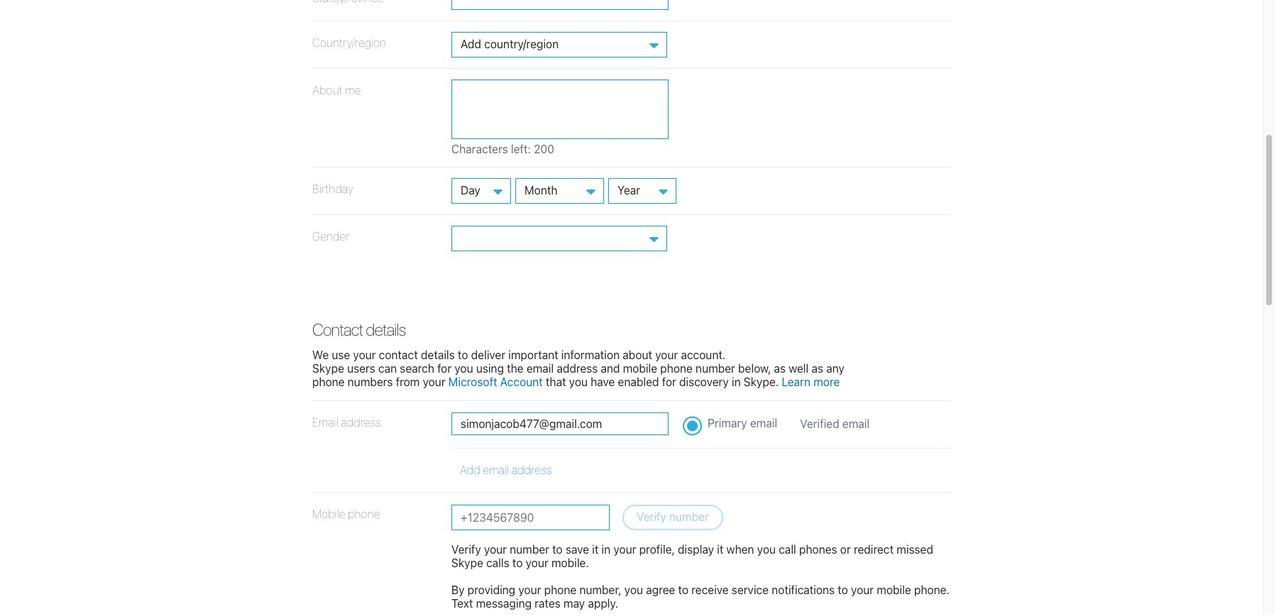 Task type: vqa. For each thing, say whether or not it's contained in the screenshot.
support in the right of the page
no



Task type: locate. For each thing, give the bounding box(es) containing it.
as
[[774, 362, 786, 375], [812, 362, 824, 375]]

0 horizontal spatial for
[[437, 362, 452, 375]]

gender
[[312, 230, 350, 243]]

you left call on the bottom right of the page
[[757, 543, 776, 556]]

0 horizontal spatial details
[[366, 319, 406, 339]]

add
[[461, 37, 481, 50], [460, 463, 480, 476]]

details
[[366, 319, 406, 339], [421, 349, 455, 361]]

verify inside button
[[637, 510, 667, 523]]

0 horizontal spatial mobile
[[623, 362, 658, 375]]

for inside we use your contact details to deliver important information about your account. skype users can search for you using the email address and mobile phone number below, as well as any phone numbers from your
[[437, 362, 452, 375]]

your up the calls
[[484, 543, 507, 556]]

mobile up the enabled
[[623, 362, 658, 375]]

enabled
[[618, 376, 659, 389]]

for right search
[[437, 362, 452, 375]]

1 vertical spatial details
[[421, 349, 455, 361]]

your up rates at the bottom left
[[519, 584, 541, 597]]

for right the enabled
[[662, 376, 676, 389]]

email
[[312, 416, 338, 429]]

skype inside verify your number to save it in your profile, display it when you call phones or redirect missed skype calls to your mobile.
[[452, 557, 483, 569]]

to left the deliver
[[458, 349, 468, 361]]

0 vertical spatial add
[[461, 37, 481, 50]]

State/province text field
[[452, 0, 669, 10]]

your down search
[[423, 376, 446, 389]]

the
[[507, 362, 524, 375]]

0 vertical spatial number
[[696, 362, 735, 375]]

deliver
[[471, 349, 506, 361]]

phones
[[799, 543, 838, 556]]

it left when on the right bottom
[[717, 543, 724, 556]]

skype
[[312, 362, 344, 375], [452, 557, 483, 569]]

address up mobile phone text box
[[512, 463, 552, 476]]

number up discovery
[[696, 362, 735, 375]]

1 vertical spatial address
[[341, 416, 381, 429]]

2 vertical spatial address
[[512, 463, 552, 476]]

profile,
[[639, 543, 675, 556]]

you left agree
[[625, 584, 643, 597]]

1 horizontal spatial mobile
[[877, 584, 911, 597]]

we use your contact details to deliver important information about your account. skype users can search for you using the email address and mobile phone number below, as well as any phone numbers from your
[[312, 349, 845, 389]]

learn
[[782, 376, 811, 389]]

email right verified
[[843, 417, 870, 430]]

to right agree
[[678, 584, 689, 597]]

verify up "by" at the left bottom
[[452, 543, 481, 556]]

information
[[561, 349, 620, 361]]

skype up "by" at the left bottom
[[452, 557, 483, 569]]

1 horizontal spatial address
[[512, 463, 552, 476]]

providing
[[468, 584, 516, 597]]

me
[[345, 84, 361, 96]]

or
[[840, 543, 851, 556]]

0 vertical spatial mobile
[[623, 362, 658, 375]]

verify for verify your number to save it in your profile, display it when you call phones or redirect missed skype calls to your mobile.
[[452, 543, 481, 556]]

email right primary
[[750, 416, 778, 429]]

country/region
[[312, 36, 386, 49]]

verify up profile,
[[637, 510, 667, 523]]

verify inside verify your number to save it in your profile, display it when you call phones or redirect missed skype calls to your mobile.
[[452, 543, 481, 556]]

0 vertical spatial skype
[[312, 362, 344, 375]]

1 horizontal spatial skype
[[452, 557, 483, 569]]

using
[[476, 362, 504, 375]]

skype.
[[744, 376, 779, 389]]

address
[[557, 362, 598, 375], [341, 416, 381, 429], [512, 463, 552, 476]]

address right email
[[341, 416, 381, 429]]

number up display
[[670, 510, 709, 523]]

details up search
[[421, 349, 455, 361]]

it right save
[[592, 543, 599, 556]]

in
[[732, 376, 741, 389], [602, 543, 611, 556]]

1 vertical spatial skype
[[452, 557, 483, 569]]

you up "microsoft"
[[455, 362, 473, 375]]

0 horizontal spatial as
[[774, 362, 786, 375]]

as up learn more link
[[812, 362, 824, 375]]

1 horizontal spatial it
[[717, 543, 724, 556]]

well
[[789, 362, 809, 375]]

1 vertical spatial for
[[662, 376, 676, 389]]

mobile left phone.
[[877, 584, 911, 597]]

verified
[[800, 417, 840, 430]]

for
[[437, 362, 452, 375], [662, 376, 676, 389]]

0 vertical spatial verify
[[637, 510, 667, 523]]

you
[[455, 362, 473, 375], [569, 376, 588, 389], [757, 543, 776, 556], [625, 584, 643, 597]]

email up mobile phone text box
[[483, 463, 509, 476]]

you right that
[[569, 376, 588, 389]]

2 vertical spatial number
[[510, 543, 550, 556]]

1 horizontal spatial details
[[421, 349, 455, 361]]

address inside we use your contact details to deliver important information about your account. skype users can search for you using the email address and mobile phone number below, as well as any phone numbers from your
[[557, 362, 598, 375]]

0 horizontal spatial address
[[341, 416, 381, 429]]

verify for verify number
[[637, 510, 667, 523]]

1 vertical spatial add
[[460, 463, 480, 476]]

in inside verify your number to save it in your profile, display it when you call phones or redirect missed skype calls to your mobile.
[[602, 543, 611, 556]]

1 vertical spatial verify
[[452, 543, 481, 556]]

calls
[[486, 557, 510, 569]]

left:
[[511, 143, 531, 155]]

missed
[[897, 543, 934, 556]]

country/region
[[484, 37, 559, 50]]

as left the well
[[774, 362, 786, 375]]

address down information
[[557, 362, 598, 375]]

to
[[458, 349, 468, 361], [553, 543, 563, 556], [513, 557, 523, 569], [678, 584, 689, 597], [838, 584, 848, 597]]

month
[[525, 184, 558, 197]]

option group
[[312, 401, 951, 493]]

characters
[[452, 143, 508, 155]]

search
[[400, 362, 435, 375]]

to right the calls
[[513, 557, 523, 569]]

skype down we
[[312, 362, 344, 375]]

email inside we use your contact details to deliver important information about your account. skype users can search for you using the email address and mobile phone number below, as well as any phone numbers from your
[[527, 362, 554, 375]]

mobile
[[312, 507, 345, 520]]

0 vertical spatial for
[[437, 362, 452, 375]]

year
[[618, 184, 640, 197]]

email for primary email
[[750, 416, 778, 429]]

phone up rates at the bottom left
[[544, 584, 577, 597]]

1 vertical spatial mobile
[[877, 584, 911, 597]]

0 vertical spatial address
[[557, 362, 598, 375]]

your right about
[[655, 349, 678, 361]]

1 horizontal spatial in
[[732, 376, 741, 389]]

your
[[353, 349, 376, 361], [655, 349, 678, 361], [423, 376, 446, 389], [484, 543, 507, 556], [614, 543, 636, 556], [526, 557, 549, 569], [519, 584, 541, 597], [851, 584, 874, 597]]

1 horizontal spatial for
[[662, 376, 676, 389]]

phone
[[661, 362, 693, 375], [312, 376, 345, 389], [348, 507, 380, 520], [544, 584, 577, 597]]

Email address 1 text field
[[452, 412, 669, 435]]

1 horizontal spatial as
[[812, 362, 824, 375]]

0 vertical spatial in
[[732, 376, 741, 389]]

number down mobile phone text box
[[510, 543, 550, 556]]

in down below,
[[732, 376, 741, 389]]

status
[[452, 143, 621, 156]]

0 horizontal spatial skype
[[312, 362, 344, 375]]

email down important
[[527, 362, 554, 375]]

in right save
[[602, 543, 611, 556]]

1 horizontal spatial verify
[[637, 510, 667, 523]]

2 horizontal spatial address
[[557, 362, 598, 375]]

email for add email address
[[483, 463, 509, 476]]

1 vertical spatial in
[[602, 543, 611, 556]]

About me text field
[[452, 79, 669, 139]]

0 horizontal spatial it
[[592, 543, 599, 556]]

verify
[[637, 510, 667, 523], [452, 543, 481, 556]]

apply.
[[588, 597, 619, 610]]

number
[[696, 362, 735, 375], [670, 510, 709, 523], [510, 543, 550, 556]]

0 horizontal spatial verify
[[452, 543, 481, 556]]

0 horizontal spatial in
[[602, 543, 611, 556]]

mobile inside "by providing your phone number, you agree to receive service notifications to your mobile phone. text messaging rates may apply."
[[877, 584, 911, 597]]

details up the contact
[[366, 319, 406, 339]]

users
[[347, 362, 375, 375]]

phone down we
[[312, 376, 345, 389]]

Mobile phone text field
[[452, 505, 610, 530]]

primary email
[[708, 416, 778, 429]]

your left the mobile.
[[526, 557, 549, 569]]

mobile
[[623, 362, 658, 375], [877, 584, 911, 597]]

verify your number to save it in your profile, display it when you call phones or redirect missed skype calls to your mobile.
[[452, 543, 934, 569]]

rates
[[535, 597, 561, 610]]

1 vertical spatial number
[[670, 510, 709, 523]]

notifications
[[772, 584, 835, 597]]

it
[[592, 543, 599, 556], [717, 543, 724, 556]]



Task type: describe. For each thing, give the bounding box(es) containing it.
verified email
[[800, 417, 870, 430]]

phone down account.
[[661, 362, 693, 375]]

when
[[727, 543, 754, 556]]

skype inside we use your contact details to deliver important information about your account. skype users can search for you using the email address and mobile phone number below, as well as any phone numbers from your
[[312, 362, 344, 375]]

Set as primary email radio
[[683, 416, 702, 436]]

your up users
[[353, 349, 376, 361]]

receive
[[692, 584, 729, 597]]

mobile inside we use your contact details to deliver important information about your account. skype users can search for you using the email address and mobile phone number below, as well as any phone numbers from your
[[623, 362, 658, 375]]

use
[[332, 349, 350, 361]]

1 as from the left
[[774, 362, 786, 375]]

microsoft account that you have enabled for discovery in skype. learn more
[[449, 376, 840, 389]]

by providing your phone number, you agree to receive service notifications to your mobile phone. text messaging rates may apply.
[[452, 584, 950, 610]]

200
[[534, 143, 555, 155]]

account
[[500, 376, 543, 389]]

can
[[378, 362, 397, 375]]

redirect
[[854, 543, 894, 556]]

details inside we use your contact details to deliver important information about your account. skype users can search for you using the email address and mobile phone number below, as well as any phone numbers from your
[[421, 349, 455, 361]]

you inside we use your contact details to deliver important information about your account. skype users can search for you using the email address and mobile phone number below, as well as any phone numbers from your
[[455, 362, 473, 375]]

important
[[509, 349, 559, 361]]

your down redirect
[[851, 584, 874, 597]]

your left profile,
[[614, 543, 636, 556]]

any
[[827, 362, 845, 375]]

from
[[396, 376, 420, 389]]

more
[[814, 376, 840, 389]]

add email address
[[460, 463, 552, 476]]

1 it from the left
[[592, 543, 599, 556]]

you inside "by providing your phone number, you agree to receive service notifications to your mobile phone. text messaging rates may apply."
[[625, 584, 643, 597]]

day
[[461, 184, 481, 197]]

account.
[[681, 349, 726, 361]]

save
[[566, 543, 589, 556]]

mobile phone
[[312, 507, 380, 520]]

0 vertical spatial details
[[366, 319, 406, 339]]

add for add country/region
[[461, 37, 481, 50]]

by
[[452, 584, 465, 597]]

numbers
[[348, 376, 393, 389]]

verify number button
[[623, 505, 723, 530]]

status containing characters left:
[[452, 143, 621, 156]]

about me
[[312, 84, 361, 96]]

and
[[601, 362, 620, 375]]

email address
[[312, 416, 381, 429]]

that
[[546, 376, 566, 389]]

phone inside "by providing your phone number, you agree to receive service notifications to your mobile phone. text messaging rates may apply."
[[544, 584, 577, 597]]

agree
[[646, 584, 675, 597]]

add email address link
[[460, 463, 552, 476]]

number inside button
[[670, 510, 709, 523]]

to up the mobile.
[[553, 543, 563, 556]]

primary
[[708, 416, 747, 429]]

add for add email address
[[460, 463, 480, 476]]

email for verified email
[[843, 417, 870, 430]]

phone right mobile
[[348, 507, 380, 520]]

have
[[591, 376, 615, 389]]

to inside we use your contact details to deliver important information about your account. skype users can search for you using the email address and mobile phone number below, as well as any phone numbers from your
[[458, 349, 468, 361]]

messaging
[[476, 597, 532, 610]]

you inside verify your number to save it in your profile, display it when you call phones or redirect missed skype calls to your mobile.
[[757, 543, 776, 556]]

we
[[312, 349, 329, 361]]

verify number
[[637, 510, 709, 523]]

display
[[678, 543, 714, 556]]

2 it from the left
[[717, 543, 724, 556]]

discovery
[[679, 376, 729, 389]]

text
[[452, 597, 473, 610]]

2 as from the left
[[812, 362, 824, 375]]

birthday
[[312, 182, 353, 195]]

microsoft
[[449, 376, 497, 389]]

characters left: 200
[[452, 143, 555, 155]]

contact
[[312, 319, 363, 339]]

below,
[[738, 362, 771, 375]]

about
[[312, 84, 343, 96]]

microsoft account link
[[449, 376, 543, 389]]

add country/region
[[461, 37, 559, 50]]

number,
[[580, 584, 622, 597]]

contact
[[379, 349, 418, 361]]

may
[[564, 597, 585, 610]]

learn more link
[[782, 376, 840, 389]]

mobile.
[[552, 557, 589, 569]]

to right notifications
[[838, 584, 848, 597]]

call
[[779, 543, 796, 556]]

number inside we use your contact details to deliver important information about your account. skype users can search for you using the email address and mobile phone number below, as well as any phone numbers from your
[[696, 362, 735, 375]]

option group containing email address
[[312, 401, 951, 493]]

phone.
[[914, 584, 950, 597]]

contact details
[[312, 319, 406, 339]]

about
[[623, 349, 652, 361]]

number inside verify your number to save it in your profile, display it when you call phones or redirect missed skype calls to your mobile.
[[510, 543, 550, 556]]

service
[[732, 584, 769, 597]]



